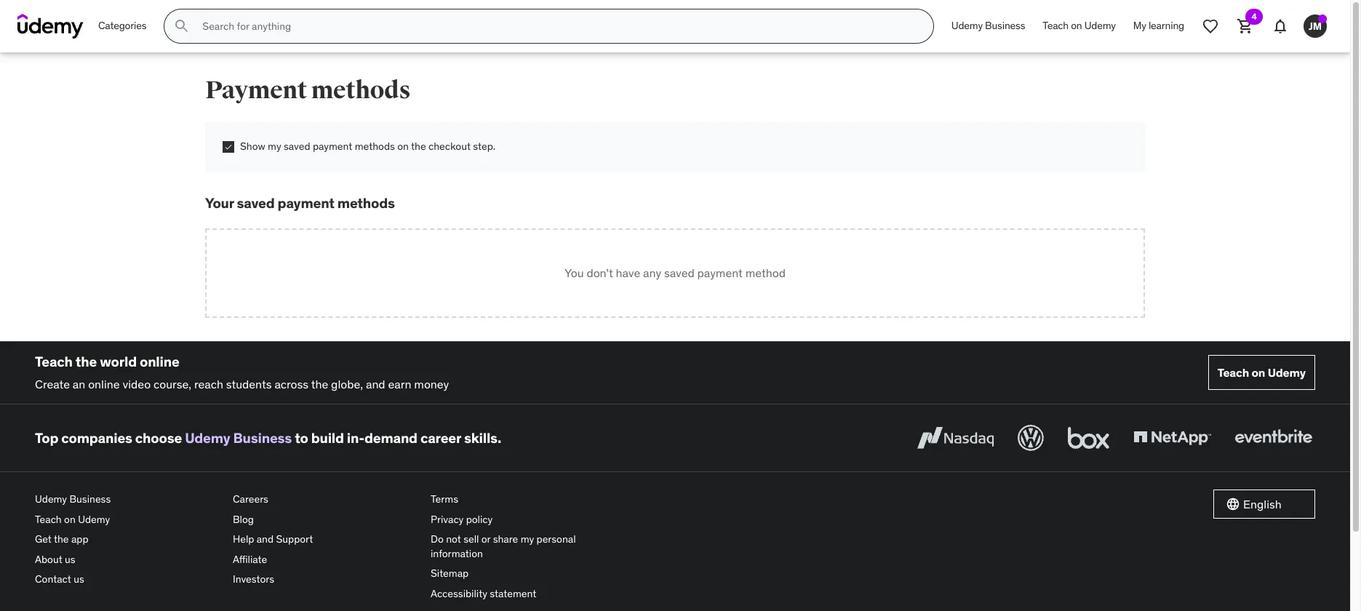 Task type: describe. For each thing, give the bounding box(es) containing it.
policy
[[466, 513, 493, 526]]

2 vertical spatial teach on udemy link
[[35, 510, 221, 530]]

english
[[1244, 497, 1282, 512]]

affiliate
[[233, 553, 267, 566]]

careers link
[[233, 490, 419, 510]]

1 horizontal spatial teach on udemy link
[[1034, 9, 1125, 44]]

udemy business
[[952, 19, 1026, 32]]

do not sell or share my personal information button
[[431, 530, 617, 564]]

learning
[[1149, 19, 1185, 32]]

do
[[431, 533, 444, 546]]

notifications image
[[1272, 17, 1290, 35]]

teach inside teach the world online create an online video course, reach students across the globe, and earn money
[[35, 353, 73, 370]]

method
[[746, 266, 786, 281]]

2 vertical spatial udemy business link
[[35, 490, 221, 510]]

2 horizontal spatial saved
[[665, 266, 695, 281]]

blog
[[233, 513, 254, 526]]

my inside the terms privacy policy do not sell or share my personal information sitemap accessibility statement
[[521, 533, 534, 546]]

share
[[493, 533, 518, 546]]

get
[[35, 533, 52, 546]]

information
[[431, 547, 483, 560]]

skills.
[[464, 429, 502, 447]]

wishlist image
[[1202, 17, 1220, 35]]

affiliate link
[[233, 550, 419, 570]]

privacy policy link
[[431, 510, 617, 530]]

payment
[[205, 75, 307, 106]]

world
[[100, 353, 137, 370]]

course,
[[154, 377, 191, 391]]

accessibility
[[431, 587, 488, 600]]

don't
[[587, 266, 613, 281]]

shopping cart with 4 items image
[[1237, 17, 1255, 35]]

and inside teach the world online create an online video course, reach students across the globe, and earn money
[[366, 377, 385, 391]]

about us link
[[35, 550, 221, 570]]

students
[[226, 377, 272, 391]]

earn
[[388, 377, 412, 391]]

any
[[643, 266, 662, 281]]

the left the 'globe,'
[[311, 377, 328, 391]]

you don't have any saved payment method
[[565, 266, 786, 281]]

you
[[565, 266, 584, 281]]

create
[[35, 377, 70, 391]]

english button
[[1214, 490, 1316, 519]]

terms link
[[431, 490, 617, 510]]

4 link
[[1229, 9, 1264, 44]]

small image
[[1226, 497, 1241, 512]]

0 vertical spatial payment
[[313, 140, 353, 153]]

0 horizontal spatial my
[[268, 140, 281, 153]]

jm
[[1309, 19, 1322, 32]]

show
[[240, 140, 265, 153]]

your saved payment methods
[[205, 194, 395, 212]]

build
[[311, 429, 344, 447]]

payment methods
[[205, 75, 411, 106]]

and inside careers blog help and support affiliate investors
[[257, 533, 274, 546]]

2 horizontal spatial teach on udemy link
[[1209, 355, 1316, 390]]

business for udemy business
[[986, 19, 1026, 32]]

1 horizontal spatial online
[[140, 353, 180, 370]]

your
[[205, 194, 234, 212]]

0 vertical spatial methods
[[311, 75, 411, 106]]

contact us link
[[35, 570, 221, 590]]

jm link
[[1298, 9, 1333, 44]]

contact
[[35, 573, 71, 586]]

not
[[446, 533, 461, 546]]

business for udemy business teach on udemy get the app about us contact us
[[69, 493, 111, 506]]

investors
[[233, 573, 274, 586]]

have
[[616, 266, 641, 281]]

top
[[35, 429, 58, 447]]

the up 'an'
[[76, 353, 97, 370]]

careers blog help and support affiliate investors
[[233, 493, 313, 586]]

4
[[1252, 11, 1257, 22]]

2 vertical spatial methods
[[338, 194, 395, 212]]

teach on udemy for the rightmost teach on udemy link
[[1218, 365, 1306, 380]]

video
[[123, 377, 151, 391]]

in-
[[347, 429, 365, 447]]

1 vertical spatial udemy business link
[[185, 429, 292, 447]]

on inside udemy business teach on udemy get the app about us contact us
[[64, 513, 76, 526]]

Search for anything text field
[[200, 14, 916, 39]]

my
[[1134, 19, 1147, 32]]

categories
[[98, 19, 147, 32]]

app
[[71, 533, 88, 546]]

my learning
[[1134, 19, 1185, 32]]

terms
[[431, 493, 459, 506]]

the left 'checkout'
[[411, 140, 426, 153]]

about
[[35, 553, 62, 566]]



Task type: locate. For each thing, give the bounding box(es) containing it.
on left my
[[1072, 19, 1083, 32]]

get the app link
[[35, 530, 221, 550]]

1 vertical spatial teach on udemy link
[[1209, 355, 1316, 390]]

sitemap link
[[431, 564, 617, 584]]

or
[[482, 533, 491, 546]]

business inside udemy business teach on udemy get the app about us contact us
[[69, 493, 111, 506]]

us right about
[[65, 553, 75, 566]]

help and support link
[[233, 530, 419, 550]]

eventbrite image
[[1232, 422, 1316, 454]]

0 vertical spatial saved
[[284, 140, 310, 153]]

1 vertical spatial teach on udemy
[[1218, 365, 1306, 380]]

1 horizontal spatial and
[[366, 377, 385, 391]]

and
[[366, 377, 385, 391], [257, 533, 274, 546]]

my down "privacy policy" link
[[521, 533, 534, 546]]

0 vertical spatial teach on udemy link
[[1034, 9, 1125, 44]]

0 vertical spatial udemy business link
[[943, 9, 1034, 44]]

statement
[[490, 587, 537, 600]]

support
[[276, 533, 313, 546]]

1 vertical spatial methods
[[355, 140, 395, 153]]

1 horizontal spatial my
[[521, 533, 534, 546]]

my
[[268, 140, 281, 153], [521, 533, 534, 546]]

teach inside udemy business teach on udemy get the app about us contact us
[[35, 513, 62, 526]]

0 horizontal spatial and
[[257, 533, 274, 546]]

us
[[65, 553, 75, 566], [74, 573, 84, 586]]

my learning link
[[1125, 9, 1194, 44]]

checkout
[[429, 140, 471, 153]]

0 vertical spatial teach on udemy
[[1043, 19, 1116, 32]]

sitemap
[[431, 567, 469, 580]]

business
[[986, 19, 1026, 32], [233, 429, 292, 447], [69, 493, 111, 506]]

0 horizontal spatial business
[[69, 493, 111, 506]]

teach on udemy up "eventbrite" image
[[1218, 365, 1306, 380]]

online right 'an'
[[88, 377, 120, 391]]

box image
[[1065, 422, 1114, 454]]

nasdaq image
[[914, 422, 998, 454]]

0 horizontal spatial teach on udemy
[[1043, 19, 1116, 32]]

my right show
[[268, 140, 281, 153]]

the inside udemy business teach on udemy get the app about us contact us
[[54, 533, 69, 546]]

saved right any
[[665, 266, 695, 281]]

teach on udemy left my
[[1043, 19, 1116, 32]]

online
[[140, 353, 180, 370], [88, 377, 120, 391]]

1 horizontal spatial teach on udemy
[[1218, 365, 1306, 380]]

1 vertical spatial online
[[88, 377, 120, 391]]

us right contact on the left bottom
[[74, 573, 84, 586]]

on left 'checkout'
[[398, 140, 409, 153]]

money
[[414, 377, 449, 391]]

career
[[421, 429, 461, 447]]

2 horizontal spatial business
[[986, 19, 1026, 32]]

netapp image
[[1131, 422, 1215, 454]]

teach on udemy link up "eventbrite" image
[[1209, 355, 1316, 390]]

personal
[[537, 533, 576, 546]]

udemy business teach on udemy get the app about us contact us
[[35, 493, 111, 586]]

teach the world online create an online video course, reach students across the globe, and earn money
[[35, 353, 449, 391]]

methods
[[311, 75, 411, 106], [355, 140, 395, 153], [338, 194, 395, 212]]

1 vertical spatial business
[[233, 429, 292, 447]]

top companies choose udemy business to build in-demand career skills.
[[35, 429, 502, 447]]

teach
[[1043, 19, 1069, 32], [35, 353, 73, 370], [1218, 365, 1250, 380], [35, 513, 62, 526]]

udemy
[[952, 19, 983, 32], [1085, 19, 1116, 32], [1268, 365, 1306, 380], [185, 429, 230, 447], [35, 493, 67, 506], [78, 513, 110, 526]]

0 vertical spatial and
[[366, 377, 385, 391]]

show my saved payment methods on the checkout step.
[[240, 140, 496, 153]]

1 vertical spatial payment
[[278, 194, 335, 212]]

submit search image
[[173, 17, 191, 35]]

blog link
[[233, 510, 419, 530]]

1 horizontal spatial saved
[[284, 140, 310, 153]]

1 vertical spatial and
[[257, 533, 274, 546]]

step.
[[473, 140, 496, 153]]

saved
[[284, 140, 310, 153], [237, 194, 275, 212], [665, 266, 695, 281]]

an
[[73, 377, 85, 391]]

2 vertical spatial payment
[[698, 266, 743, 281]]

on up app
[[64, 513, 76, 526]]

saved right show
[[284, 140, 310, 153]]

the right get
[[54, 533, 69, 546]]

sell
[[464, 533, 479, 546]]

categories button
[[90, 9, 155, 44]]

investors link
[[233, 570, 419, 590]]

0 horizontal spatial teach on udemy link
[[35, 510, 221, 530]]

0 vertical spatial my
[[268, 140, 281, 153]]

terms privacy policy do not sell or share my personal information sitemap accessibility statement
[[431, 493, 576, 600]]

privacy
[[431, 513, 464, 526]]

on up "eventbrite" image
[[1252, 365, 1266, 380]]

saved right the your in the left of the page
[[237, 194, 275, 212]]

on
[[1072, 19, 1083, 32], [398, 140, 409, 153], [1252, 365, 1266, 380], [64, 513, 76, 526]]

0 vertical spatial business
[[986, 19, 1026, 32]]

you have alerts image
[[1319, 15, 1328, 23]]

and left earn
[[366, 377, 385, 391]]

teach on udemy for teach on udemy link to the middle
[[1043, 19, 1116, 32]]

volkswagen image
[[1015, 422, 1047, 454]]

accessibility statement link
[[431, 584, 617, 605]]

across
[[275, 377, 309, 391]]

0 horizontal spatial online
[[88, 377, 120, 391]]

teach on udemy link left my
[[1034, 9, 1125, 44]]

payment
[[313, 140, 353, 153], [278, 194, 335, 212], [698, 266, 743, 281]]

teach on udemy link
[[1034, 9, 1125, 44], [1209, 355, 1316, 390], [35, 510, 221, 530]]

demand
[[365, 429, 418, 447]]

udemy image
[[17, 14, 84, 39]]

choose
[[135, 429, 182, 447]]

careers
[[233, 493, 269, 506]]

teach on udemy link up about us link
[[35, 510, 221, 530]]

to
[[295, 429, 308, 447]]

2 vertical spatial saved
[[665, 266, 695, 281]]

help
[[233, 533, 254, 546]]

online up "course,"
[[140, 353, 180, 370]]

0 horizontal spatial saved
[[237, 194, 275, 212]]

1 vertical spatial saved
[[237, 194, 275, 212]]

1 vertical spatial us
[[74, 573, 84, 586]]

globe,
[[331, 377, 363, 391]]

udemy business link
[[943, 9, 1034, 44], [185, 429, 292, 447], [35, 490, 221, 510]]

0 vertical spatial online
[[140, 353, 180, 370]]

0 vertical spatial us
[[65, 553, 75, 566]]

1 vertical spatial my
[[521, 533, 534, 546]]

and right help
[[257, 533, 274, 546]]

the
[[411, 140, 426, 153], [76, 353, 97, 370], [311, 377, 328, 391], [54, 533, 69, 546]]

xsmall image
[[223, 141, 234, 153]]

2 vertical spatial business
[[69, 493, 111, 506]]

1 horizontal spatial business
[[233, 429, 292, 447]]

teach on udemy
[[1043, 19, 1116, 32], [1218, 365, 1306, 380]]

reach
[[194, 377, 223, 391]]

companies
[[61, 429, 132, 447]]



Task type: vqa. For each thing, say whether or not it's contained in the screenshot.
Eventbrite image
yes



